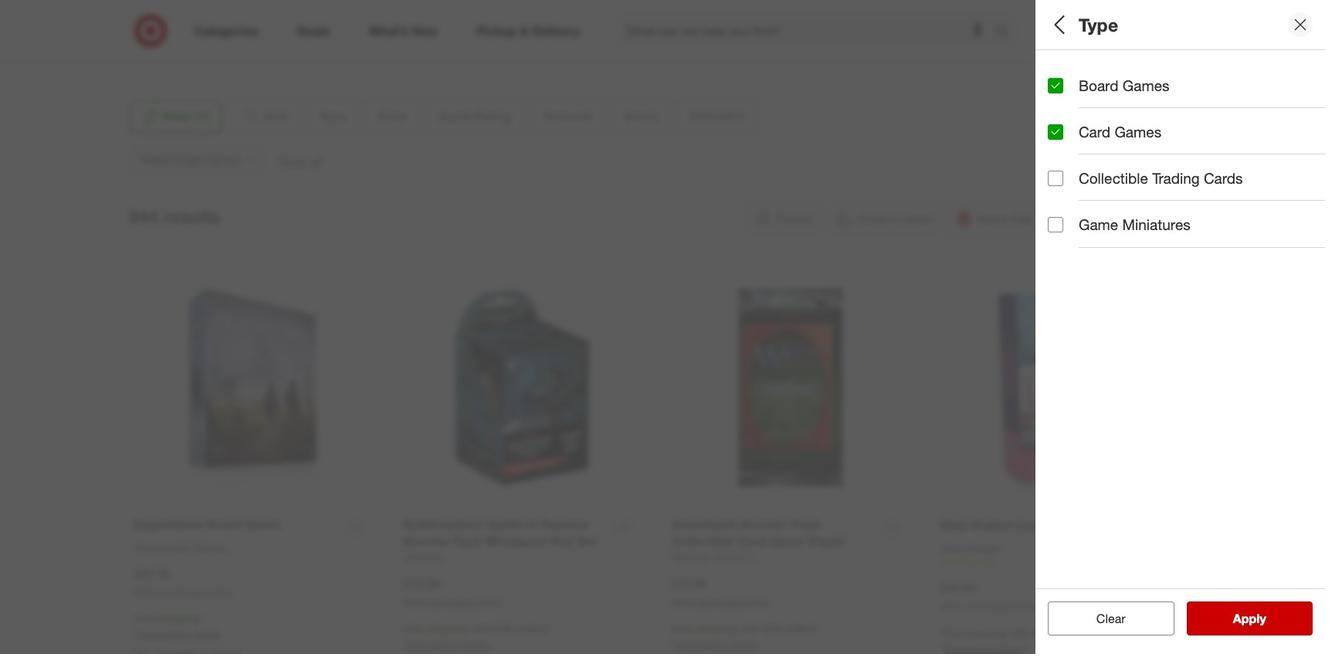 Task type: vqa. For each thing, say whether or not it's contained in the screenshot.
to
no



Task type: locate. For each thing, give the bounding box(es) containing it.
board
[[1079, 76, 1119, 94], [1048, 81, 1077, 94]]

1 link
[[941, 557, 1179, 570]]

free inside free shipping * * exclusions apply.
[[134, 612, 156, 625]]

clear inside "button"
[[1097, 611, 1126, 626]]

results inside button
[[1243, 611, 1283, 626]]

1 horizontal spatial exclusions apply. button
[[407, 638, 491, 653]]

*
[[200, 612, 204, 625], [134, 628, 138, 641], [403, 639, 407, 652], [672, 639, 676, 652]]

purchased for $15.95
[[699, 597, 743, 609]]

1 horizontal spatial card
[[1121, 81, 1144, 94]]

purchased inside $84.95 when purchased online
[[161, 587, 205, 598]]

purchased down $15.95
[[699, 597, 743, 609]]

results right see
[[1243, 611, 1283, 626]]

online inside the $18.99 when purchased online
[[476, 597, 501, 609]]

with
[[472, 622, 492, 636], [741, 622, 761, 636], [1009, 626, 1029, 639]]

type for type board games; card games
[[1048, 61, 1081, 78]]

wi
[[192, 28, 205, 41]]

clear left all
[[1089, 611, 1118, 626]]

card right games;
[[1121, 81, 1144, 94]]

2 horizontal spatial exclusions apply. button
[[676, 638, 759, 653]]

Include out of stock checkbox
[[1048, 390, 1063, 405]]

1 horizontal spatial $35
[[764, 622, 781, 636]]

games down board games
[[1115, 123, 1162, 141]]

with for $18.99
[[472, 622, 492, 636]]

type inside "type board games; card games"
[[1048, 61, 1081, 78]]

shipping
[[159, 612, 200, 625], [428, 622, 469, 636], [696, 622, 738, 636], [965, 626, 1006, 639]]

card inside type dialog
[[1079, 123, 1111, 141]]

$84.95 when purchased online
[[134, 566, 233, 598]]

$35 down $15.95 when purchased online
[[764, 622, 781, 636]]

free shipping * * exclusions apply.
[[134, 612, 222, 641]]

0 vertical spatial results
[[163, 206, 221, 227]]

1 vertical spatial type
[[1048, 61, 1081, 78]]

apply. down the $18.99 when purchased online
[[462, 639, 491, 652]]

results
[[163, 206, 221, 227], [1243, 611, 1283, 626]]

purchased up free shipping * * exclusions apply.
[[161, 587, 205, 598]]

0 vertical spatial type
[[1079, 14, 1118, 35]]

all
[[1048, 14, 1069, 35]]

game
[[1079, 216, 1119, 234]]

when for $18.99
[[403, 597, 427, 609]]

0 horizontal spatial with
[[472, 622, 492, 636]]

purchased inside the $18.99 when purchased online
[[430, 597, 474, 609]]

$35 down the $18.99 when purchased online
[[495, 622, 512, 636]]

purchased for $84.95
[[161, 587, 205, 598]]

games for board games
[[1123, 76, 1170, 94]]

games
[[1123, 76, 1170, 94], [1147, 81, 1182, 94], [1115, 123, 1162, 141]]

type
[[1079, 14, 1118, 35], [1048, 61, 1081, 78]]

apply. for $18.99
[[462, 639, 491, 652]]

clear down 1 link
[[1097, 611, 1126, 626]]

clear
[[1089, 611, 1118, 626], [1097, 611, 1126, 626]]

2 horizontal spatial exclusions
[[676, 639, 727, 652]]

apply button
[[1187, 602, 1313, 636]]

apply. down $15.95 when purchased online
[[730, 639, 759, 652]]

exclusions down the $18.99 when purchased online
[[407, 639, 459, 652]]

0 horizontal spatial exclusions apply. button
[[138, 627, 222, 643]]

exclusions for $18.99
[[407, 639, 459, 652]]

apply.
[[193, 628, 222, 641], [462, 639, 491, 652], [730, 639, 759, 652]]

2 horizontal spatial apply.
[[730, 639, 759, 652]]

free down $84.95
[[134, 612, 156, 625]]

price button
[[1048, 104, 1325, 158]]

$35 down $20.99 when purchased online
[[1032, 626, 1050, 639]]

* down $84.95
[[134, 628, 138, 641]]

1 horizontal spatial exclusions
[[407, 639, 459, 652]]

free shipping with $35 orders* * exclusions apply.
[[403, 622, 550, 652], [672, 622, 819, 652]]

clear inside button
[[1089, 611, 1118, 626]]

free
[[134, 612, 156, 625], [403, 622, 425, 636], [672, 622, 693, 636], [941, 626, 962, 639]]

type board games; card games
[[1048, 61, 1182, 94]]

price
[[1048, 120, 1084, 138]]

1 horizontal spatial with
[[741, 622, 761, 636]]

0 horizontal spatial exclusions
[[138, 628, 190, 641]]

2 horizontal spatial $35
[[1032, 626, 1050, 639]]

1 horizontal spatial results
[[1243, 611, 1283, 626]]

online for $84.95
[[208, 587, 233, 598]]

games for card games
[[1115, 123, 1162, 141]]

all filters
[[1048, 14, 1122, 35]]

free shipping with $35 orders* * exclusions apply. down the $18.99 when purchased online
[[403, 622, 550, 652]]

shipping for $18.99
[[428, 622, 469, 636]]

0 horizontal spatial board
[[1048, 81, 1077, 94]]

purchased
[[161, 587, 205, 598], [430, 597, 474, 609], [699, 597, 743, 609], [967, 601, 1011, 612]]

trading
[[1152, 169, 1200, 187]]

shipping down $20.99 when purchased online
[[965, 626, 1006, 639]]

1 horizontal spatial orders*
[[784, 622, 819, 636]]

results right 944
[[163, 206, 221, 227]]

1 clear from the left
[[1089, 611, 1118, 626]]

exclusions down $84.95 when purchased online
[[138, 628, 190, 641]]

when down $84.95
[[134, 587, 158, 598]]

free down $15.95
[[672, 622, 693, 636]]

0 horizontal spatial card
[[1079, 123, 1111, 141]]

free down $20.99
[[941, 626, 962, 639]]

guest rating
[[1048, 174, 1139, 192]]

purchased down $20.99
[[967, 601, 1011, 612]]

2 horizontal spatial with
[[1009, 626, 1029, 639]]

exclusions apply. button
[[138, 627, 222, 643], [407, 638, 491, 653], [676, 638, 759, 653]]

1 horizontal spatial board
[[1079, 76, 1119, 94]]

0 horizontal spatial apply.
[[193, 628, 222, 641]]

with down $20.99 when purchased online
[[1009, 626, 1029, 639]]

0 horizontal spatial free shipping with $35 orders* * exclusions apply.
[[403, 622, 550, 652]]

board games
[[1079, 76, 1170, 94]]

online inside $15.95 when purchased online
[[745, 597, 770, 609]]

apply. inside free shipping * * exclusions apply.
[[193, 628, 222, 641]]

when down $20.99
[[941, 601, 965, 612]]

exclusions down $15.95 when purchased online
[[676, 639, 727, 652]]

2 horizontal spatial orders*
[[1053, 626, 1088, 639]]

online inside $84.95 when purchased online
[[208, 587, 233, 598]]

card right card games option
[[1079, 123, 1111, 141]]

when down $15.95
[[672, 597, 696, 609]]

2 free shipping with $35 orders* * exclusions apply. from the left
[[672, 622, 819, 652]]

with down the $18.99 when purchased online
[[472, 622, 492, 636]]

featured button
[[1048, 212, 1325, 266]]

shipping down $15.95 when purchased online
[[696, 622, 738, 636]]

free for $18.99
[[403, 622, 425, 636]]

apply. down $84.95 when purchased online
[[193, 628, 222, 641]]

orders*
[[515, 622, 550, 636], [784, 622, 819, 636], [1053, 626, 1088, 639]]

2835 commerce park drive fitchburg , wi 53719 us
[[141, 13, 275, 57]]

1 horizontal spatial free shipping with $35 orders* * exclusions apply.
[[672, 622, 819, 652]]

* down $18.99
[[403, 639, 407, 652]]

games inside "type board games; card games"
[[1147, 81, 1182, 94]]

when inside $20.99 when purchased online
[[941, 601, 965, 612]]

online for $20.99
[[1014, 601, 1039, 612]]

0 horizontal spatial orders*
[[515, 622, 550, 636]]

with for $20.99
[[1009, 626, 1029, 639]]

0 vertical spatial card
[[1121, 81, 1144, 94]]

shipping down $84.95 when purchased online
[[159, 612, 200, 625]]

$35
[[495, 622, 512, 636], [764, 622, 781, 636], [1032, 626, 1050, 639]]

$20.99 when purchased online
[[941, 580, 1039, 612]]

free shipping with $35 orders* * exclusions apply. down $15.95 when purchased online
[[672, 622, 819, 652]]

free shipping with $35 orders* * exclusions apply. for $15.95
[[672, 622, 819, 652]]

board left games;
[[1048, 81, 1077, 94]]

2 clear from the left
[[1097, 611, 1126, 626]]

shipping down the $18.99 when purchased online
[[428, 622, 469, 636]]

free down $18.99
[[403, 622, 425, 636]]

when
[[134, 587, 158, 598], [403, 597, 427, 609], [672, 597, 696, 609], [941, 601, 965, 612]]

purchased inside $15.95 when purchased online
[[699, 597, 743, 609]]

with down $15.95 when purchased online
[[741, 622, 761, 636]]

commerce
[[168, 13, 222, 26]]

1 free shipping with $35 orders* * exclusions apply. from the left
[[403, 622, 550, 652]]

purchased inside $20.99 when purchased online
[[967, 601, 1011, 612]]

orders* for $20.99
[[1053, 626, 1088, 639]]

online
[[208, 587, 233, 598], [476, 597, 501, 609], [745, 597, 770, 609], [1014, 601, 1039, 612]]

when inside $84.95 when purchased online
[[134, 587, 158, 598]]

free for $15.95
[[672, 622, 693, 636]]

$35 for $20.99
[[1032, 626, 1050, 639]]

card
[[1121, 81, 1144, 94], [1079, 123, 1111, 141]]

purchased down $18.99
[[430, 597, 474, 609]]

type up games;
[[1048, 61, 1081, 78]]

$35 for $18.99
[[495, 622, 512, 636]]

board inside type dialog
[[1079, 76, 1119, 94]]

1 horizontal spatial apply.
[[462, 639, 491, 652]]

* down $84.95 when purchased online
[[200, 612, 204, 625]]

clear for clear all
[[1089, 611, 1118, 626]]

when inside the $18.99 when purchased online
[[403, 597, 427, 609]]

games right games;
[[1123, 76, 1170, 94]]

,
[[186, 28, 189, 41]]

What can we help you find? suggestions appear below search field
[[618, 14, 999, 48]]

type inside type dialog
[[1079, 14, 1118, 35]]

when inside $15.95 when purchased online
[[672, 597, 696, 609]]

board right the board games "checkbox"
[[1079, 76, 1119, 94]]

0 horizontal spatial $35
[[495, 622, 512, 636]]

when down $18.99
[[403, 597, 427, 609]]

1 vertical spatial results
[[1243, 611, 1283, 626]]

free shipping with $35 orders* * exclusions apply. for $18.99
[[403, 622, 550, 652]]

exclusions apply. button down $84.95 when purchased online
[[138, 627, 222, 643]]

1 vertical spatial card
[[1079, 123, 1111, 141]]

exclusions apply. button down the $18.99 when purchased online
[[407, 638, 491, 653]]

games up price "button"
[[1147, 81, 1182, 94]]

exclusions apply. button down $15.95 when purchased online
[[676, 638, 759, 653]]

drive
[[250, 13, 275, 26]]

online inside $20.99 when purchased online
[[1014, 601, 1039, 612]]

type right all
[[1079, 14, 1118, 35]]

exclusions
[[138, 628, 190, 641], [407, 639, 459, 652], [676, 639, 727, 652]]

apply
[[1233, 611, 1266, 626]]

0 horizontal spatial results
[[163, 206, 221, 227]]



Task type: describe. For each thing, give the bounding box(es) containing it.
944
[[129, 206, 158, 227]]

free for $20.99
[[941, 626, 962, 639]]

clear button
[[1048, 602, 1174, 636]]

type dialog
[[1036, 0, 1325, 654]]

orders* for $15.95
[[784, 622, 819, 636]]

online for $18.99
[[476, 597, 501, 609]]

card inside "type board games; card games"
[[1121, 81, 1144, 94]]

exclusions inside free shipping * * exclusions apply.
[[138, 628, 190, 641]]

2835
[[141, 13, 165, 26]]

park
[[225, 13, 247, 26]]

type for type
[[1079, 14, 1118, 35]]

results for see results
[[1243, 611, 1283, 626]]

game miniatures
[[1079, 216, 1191, 234]]

clear for clear
[[1097, 611, 1126, 626]]

Board Games checkbox
[[1048, 78, 1063, 93]]

search button
[[989, 14, 1026, 51]]

clear all
[[1089, 611, 1134, 626]]

shipping inside free shipping * * exclusions apply.
[[159, 612, 200, 625]]

$20.99
[[941, 580, 978, 595]]

rating
[[1093, 174, 1139, 192]]

Collectible Trading Cards checkbox
[[1048, 171, 1063, 186]]

$15.95 when purchased online
[[672, 576, 770, 609]]

collectible trading cards
[[1079, 169, 1243, 187]]

* down $15.95
[[672, 639, 676, 652]]

when for $84.95
[[134, 587, 158, 598]]

games;
[[1080, 81, 1118, 94]]

see results button
[[1187, 602, 1313, 636]]

when for $20.99
[[941, 601, 965, 612]]

shipping for $20.99
[[965, 626, 1006, 639]]

filters
[[1074, 14, 1122, 35]]

53719
[[208, 28, 238, 41]]

Game Miniatures checkbox
[[1048, 217, 1063, 232]]

purchased for $20.99
[[967, 601, 1011, 612]]

apply. for $15.95
[[730, 639, 759, 652]]

orders* for $18.99
[[515, 622, 550, 636]]

944 results
[[129, 206, 221, 227]]

$18.99 when purchased online
[[403, 576, 501, 609]]

see results
[[1217, 611, 1283, 626]]

collectible
[[1079, 169, 1148, 187]]

board inside "type board games; card games"
[[1048, 81, 1077, 94]]

guest rating button
[[1048, 158, 1325, 212]]

results for 944 results
[[163, 206, 221, 227]]

cards
[[1204, 169, 1243, 187]]

miniatures
[[1123, 216, 1191, 234]]

all filters dialog
[[1036, 0, 1325, 654]]

exclusions apply. button for $15.95
[[676, 638, 759, 653]]

us
[[141, 44, 156, 57]]

exclusions for $15.95
[[676, 639, 727, 652]]

purchased for $18.99
[[430, 597, 474, 609]]

1
[[989, 557, 994, 569]]

card games
[[1079, 123, 1162, 141]]

clear all button
[[1048, 602, 1174, 636]]

$35 for $15.95
[[764, 622, 781, 636]]

when for $15.95
[[672, 597, 696, 609]]

online for $15.95
[[745, 597, 770, 609]]

$15.95
[[672, 576, 709, 592]]

all
[[1121, 611, 1134, 626]]

featured
[[1048, 228, 1110, 246]]

search
[[989, 24, 1026, 40]]

with for $15.95
[[741, 622, 761, 636]]

guest
[[1048, 174, 1089, 192]]

shipping for $15.95
[[696, 622, 738, 636]]

Card Games checkbox
[[1048, 124, 1063, 140]]

see
[[1217, 611, 1239, 626]]

free shipping with $35 orders*
[[941, 626, 1088, 639]]

fitchburg
[[141, 28, 186, 41]]

exclusions apply. button for $18.99
[[407, 638, 491, 653]]

$84.95
[[134, 566, 171, 581]]

$18.99
[[403, 576, 440, 592]]



